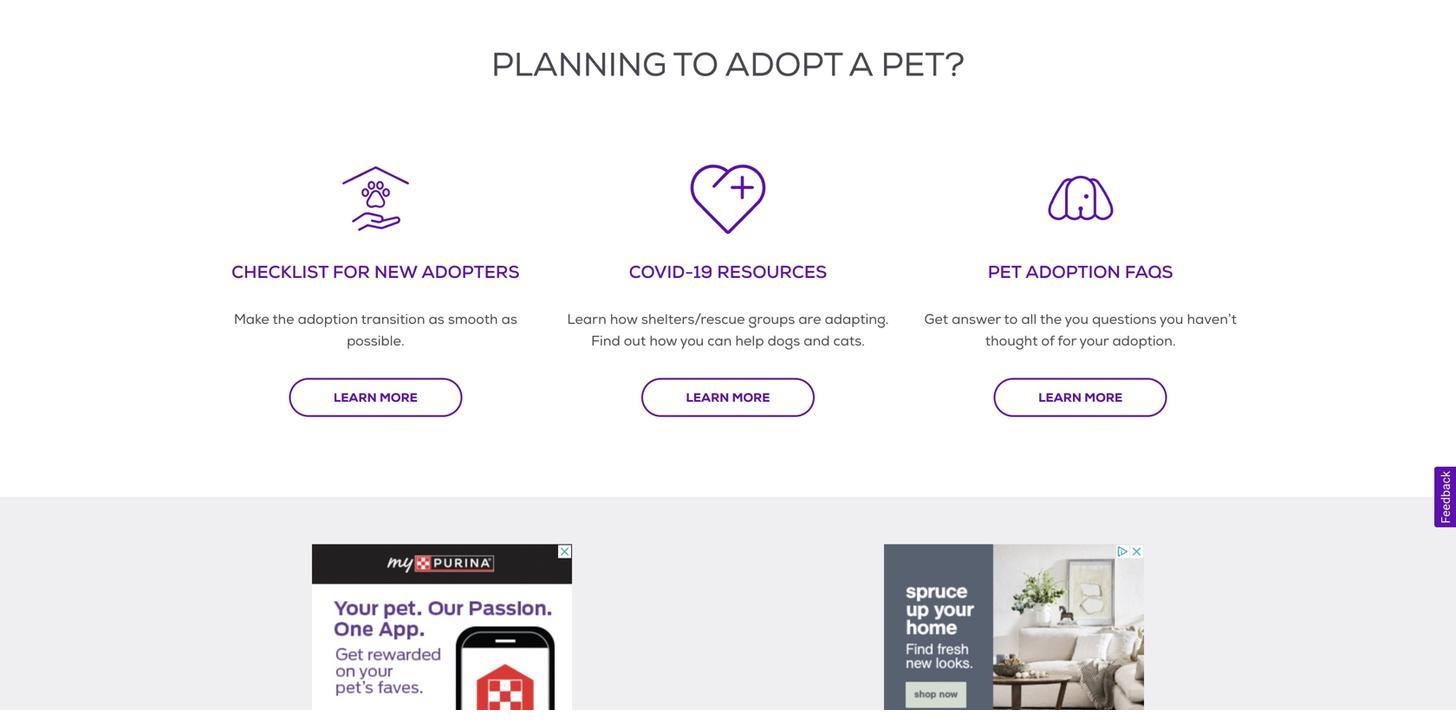 Task type: vqa. For each thing, say whether or not it's contained in the screenshot.
Learn for Checklist for new adopters
yes



Task type: describe. For each thing, give the bounding box(es) containing it.
the inside get answer to all the you questions you haven't thought of for your adoption.
[[1040, 311, 1062, 329]]

dogs
[[768, 333, 800, 350]]

0 vertical spatial how
[[610, 311, 638, 329]]

shelters/rescue
[[642, 311, 745, 329]]

more for new
[[380, 390, 418, 406]]

19
[[694, 261, 713, 284]]

you inside learn how shelters/rescue groups are adapting. find out how you can help dogs and cats.
[[680, 333, 704, 350]]

transition
[[361, 311, 425, 329]]

the inside 'make the adoption transition as smooth as possible.'
[[272, 311, 294, 329]]

haven't
[[1187, 311, 1237, 329]]

make
[[234, 311, 269, 329]]

more for faqs
[[1085, 390, 1123, 406]]

get
[[925, 311, 949, 329]]

0 vertical spatial to
[[673, 44, 719, 86]]

answer
[[952, 311, 1001, 329]]

all
[[1022, 311, 1037, 329]]

planning to adopt a pet?
[[492, 44, 965, 86]]

2 horizontal spatial you
[[1160, 311, 1184, 329]]

1 as from the left
[[429, 311, 445, 329]]

for inside get answer to all the you questions you haven't thought of for your adoption.
[[1058, 333, 1077, 350]]

faqs
[[1125, 261, 1174, 284]]

find
[[591, 333, 621, 350]]

your
[[1080, 333, 1109, 350]]

adapting.
[[825, 311, 889, 329]]

1 advertisement element from the left
[[312, 545, 572, 711]]

help
[[736, 333, 764, 350]]

more for resources
[[732, 390, 770, 406]]

questions
[[1093, 311, 1157, 329]]

pet
[[988, 261, 1022, 284]]

learn for checklist for new adopters
[[334, 390, 377, 406]]

learn more for 19
[[686, 390, 770, 406]]

possible.
[[347, 333, 405, 350]]

adopters
[[422, 261, 520, 284]]

learn more for adoption
[[1039, 390, 1123, 406]]

groups
[[749, 311, 795, 329]]

covid-19 resources
[[629, 261, 827, 284]]

and
[[804, 333, 830, 350]]

of
[[1042, 333, 1055, 350]]



Task type: locate. For each thing, give the bounding box(es) containing it.
as right the smooth
[[502, 311, 517, 329]]

out
[[624, 333, 646, 350]]

pet adoption faqs
[[988, 261, 1174, 284]]

adoption.
[[1113, 333, 1176, 350]]

to inside get answer to all the you questions you haven't thought of for your adoption.
[[1004, 311, 1018, 329]]

make the adoption transition as smooth as possible.
[[234, 311, 517, 350]]

0 horizontal spatial more
[[380, 390, 418, 406]]

learn up find
[[567, 311, 607, 329]]

how up out
[[610, 311, 638, 329]]

learn
[[567, 311, 607, 329], [334, 390, 377, 406], [686, 390, 729, 406], [1039, 390, 1082, 406]]

0 horizontal spatial as
[[429, 311, 445, 329]]

1 horizontal spatial learn more
[[686, 390, 770, 406]]

0 vertical spatial for
[[333, 261, 370, 284]]

learn how shelters/rescue groups are adapting. find out how you can help dogs and cats.
[[567, 311, 889, 350]]

for left new
[[333, 261, 370, 284]]

0 horizontal spatial to
[[673, 44, 719, 86]]

1 vertical spatial for
[[1058, 333, 1077, 350]]

you
[[1065, 311, 1089, 329], [1160, 311, 1184, 329], [680, 333, 704, 350]]

smooth
[[448, 311, 498, 329]]

1 horizontal spatial advertisement element
[[884, 545, 1145, 711]]

2 the from the left
[[1040, 311, 1062, 329]]

3 more from the left
[[1085, 390, 1123, 406]]

covid-
[[629, 261, 694, 284]]

you down shelters/rescue on the top
[[680, 333, 704, 350]]

learn for pet adoption faqs
[[1039, 390, 1082, 406]]

0 horizontal spatial advertisement element
[[312, 545, 572, 711]]

learn more for for
[[334, 390, 418, 406]]

you up adoption.
[[1160, 311, 1184, 329]]

adoption
[[298, 311, 358, 329]]

more down your on the right of the page
[[1085, 390, 1123, 406]]

for
[[333, 261, 370, 284], [1058, 333, 1077, 350]]

more down help
[[732, 390, 770, 406]]

checklist
[[232, 261, 328, 284]]

1 the from the left
[[272, 311, 294, 329]]

for right of
[[1058, 333, 1077, 350]]

0 horizontal spatial how
[[610, 311, 638, 329]]

more
[[380, 390, 418, 406], [732, 390, 770, 406], [1085, 390, 1123, 406]]

are
[[799, 311, 822, 329]]

1 horizontal spatial for
[[1058, 333, 1077, 350]]

adopt
[[725, 44, 843, 86]]

to
[[673, 44, 719, 86], [1004, 311, 1018, 329]]

the right make
[[272, 311, 294, 329]]

thought
[[986, 333, 1038, 350]]

learn for covid-19 resources
[[686, 390, 729, 406]]

0 horizontal spatial the
[[272, 311, 294, 329]]

get answer to all the you questions you haven't thought of for your adoption.
[[925, 311, 1237, 350]]

1 vertical spatial how
[[650, 333, 677, 350]]

as
[[429, 311, 445, 329], [502, 311, 517, 329]]

2 advertisement element from the left
[[884, 545, 1145, 711]]

checklist for new adopters
[[232, 261, 520, 284]]

learn more
[[334, 390, 418, 406], [686, 390, 770, 406], [1039, 390, 1123, 406]]

how right out
[[650, 333, 677, 350]]

the right all at the top of page
[[1040, 311, 1062, 329]]

advertisement element
[[312, 545, 572, 711], [884, 545, 1145, 711]]

cats.
[[834, 333, 865, 350]]

2 learn more from the left
[[686, 390, 770, 406]]

1 horizontal spatial how
[[650, 333, 677, 350]]

pet?
[[881, 44, 965, 86]]

can
[[708, 333, 732, 350]]

learn more down possible.
[[334, 390, 418, 406]]

0 horizontal spatial for
[[333, 261, 370, 284]]

3 learn more from the left
[[1039, 390, 1123, 406]]

1 learn more from the left
[[334, 390, 418, 406]]

learn down possible.
[[334, 390, 377, 406]]

2 horizontal spatial learn more
[[1039, 390, 1123, 406]]

1 horizontal spatial you
[[1065, 311, 1089, 329]]

learn down of
[[1039, 390, 1082, 406]]

1 horizontal spatial more
[[732, 390, 770, 406]]

new
[[374, 261, 417, 284]]

learn more down your on the right of the page
[[1039, 390, 1123, 406]]

you up your on the right of the page
[[1065, 311, 1089, 329]]

2 as from the left
[[502, 311, 517, 329]]

the
[[272, 311, 294, 329], [1040, 311, 1062, 329]]

resources
[[717, 261, 827, 284]]

0 horizontal spatial you
[[680, 333, 704, 350]]

1 more from the left
[[380, 390, 418, 406]]

learn more down "can"
[[686, 390, 770, 406]]

a
[[849, 44, 873, 86]]

1 horizontal spatial to
[[1004, 311, 1018, 329]]

1 vertical spatial to
[[1004, 311, 1018, 329]]

2 horizontal spatial more
[[1085, 390, 1123, 406]]

more down possible.
[[380, 390, 418, 406]]

1 horizontal spatial the
[[1040, 311, 1062, 329]]

adoption
[[1026, 261, 1121, 284]]

planning
[[492, 44, 667, 86]]

as left the smooth
[[429, 311, 445, 329]]

learn inside learn how shelters/rescue groups are adapting. find out how you can help dogs and cats.
[[567, 311, 607, 329]]

0 horizontal spatial learn more
[[334, 390, 418, 406]]

how
[[610, 311, 638, 329], [650, 333, 677, 350]]

2 more from the left
[[732, 390, 770, 406]]

learn down "can"
[[686, 390, 729, 406]]

1 horizontal spatial as
[[502, 311, 517, 329]]



